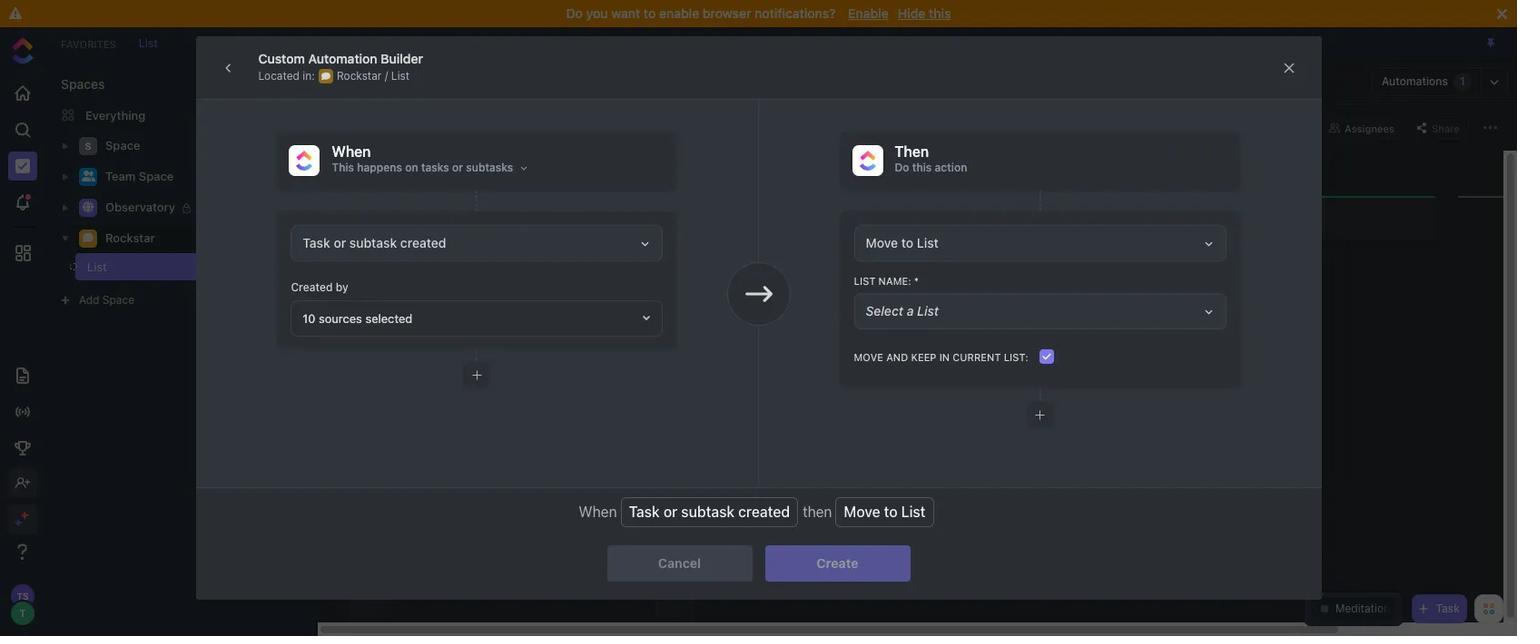 Task type: locate. For each thing, give the bounding box(es) containing it.
0 vertical spatial 1
[[1461, 75, 1466, 88]]

1 vertical spatial to
[[902, 235, 914, 251]]

by left on
[[380, 159, 393, 173]]

0 horizontal spatial or
[[334, 235, 346, 251]]

0 vertical spatial p
[[363, 285, 375, 292]]

l down c
[[668, 304, 683, 312]]

0 up move to list dropdown button
[[1022, 213, 1028, 225]]

clickup image
[[860, 151, 876, 171]]

list link down observatory link
[[70, 253, 276, 281]]

2 vertical spatial space
[[102, 293, 134, 307]]

by
[[380, 159, 393, 173], [336, 281, 349, 294]]

select
[[866, 303, 904, 319]]

to
[[644, 5, 656, 21], [902, 235, 914, 251], [884, 504, 898, 521]]

move to list up name:
[[866, 235, 939, 251]]

name:
[[879, 275, 912, 287]]

0 vertical spatial rockstar
[[337, 69, 382, 82]]

1 horizontal spatial a
[[907, 303, 914, 319]]

move right then
[[844, 504, 881, 521]]

1 vertical spatial space
[[139, 169, 174, 184]]

or up cancel
[[664, 504, 678, 521]]

0 vertical spatial move to list
[[866, 235, 939, 251]]

team
[[105, 169, 136, 184]]

sources
[[319, 311, 362, 326]]

this down "then"
[[913, 161, 932, 174]]

spaces link
[[46, 76, 105, 92]]

1 horizontal spatial or
[[452, 161, 463, 174]]

2 horizontal spatial or
[[664, 504, 678, 521]]

1 right automations on the right top of page
[[1461, 75, 1466, 88]]

1 vertical spatial task
[[629, 504, 660, 521]]

0 vertical spatial 0
[[1022, 213, 1028, 225]]

assignees button
[[1323, 117, 1402, 139]]

0 vertical spatial do
[[566, 5, 583, 21]]

automations
[[1382, 74, 1449, 88]]

1 for automations
[[1461, 75, 1466, 88]]

0 horizontal spatial by
[[336, 281, 349, 294]]

automation
[[308, 50, 378, 66]]

rockstar /   list
[[337, 69, 410, 82]]

1 horizontal spatial 1
[[1461, 75, 1466, 88]]

2 horizontal spatial to
[[902, 235, 914, 251]]

to right then
[[884, 504, 898, 521]]

1 vertical spatial 0
[[363, 321, 375, 328]]

1 horizontal spatial by
[[380, 159, 393, 173]]

e down the o
[[668, 344, 683, 351]]

1 vertical spatial rockstar
[[105, 231, 155, 245]]

task or subtask created up o
[[303, 235, 446, 251]]

2 5 from the top
[[668, 274, 683, 282]]

or
[[452, 161, 463, 174], [334, 235, 346, 251], [664, 504, 678, 521]]

browser
[[703, 5, 752, 21]]

0 vertical spatial or
[[452, 161, 463, 174]]

this right hide
[[929, 5, 951, 21]]

0 vertical spatial add
[[79, 293, 99, 307]]

favorites
[[61, 38, 116, 50]]

want
[[611, 5, 641, 21]]

0 vertical spatial 5
[[668, 215, 683, 223]]

add down comment image
[[79, 293, 99, 307]]

by for sorting by
[[380, 159, 393, 173]]

2 vertical spatial to
[[884, 504, 898, 521]]

observatory link
[[105, 193, 294, 223]]

1 vertical spatial list link
[[70, 253, 276, 281]]

or up the created by
[[334, 235, 346, 251]]

then do this action
[[895, 144, 968, 174]]

2
[[288, 261, 294, 272]]

1 vertical spatial move
[[854, 351, 884, 363]]

1 horizontal spatial p
[[668, 328, 683, 336]]

rockstar link
[[105, 224, 294, 253]]

0 vertical spatial subtask
[[350, 235, 397, 251]]

2 vertical spatial task
[[1436, 602, 1461, 616]]

space
[[105, 138, 140, 153], [139, 169, 174, 184], [102, 293, 134, 307]]

everything link
[[46, 101, 317, 130]]

task or subtask created up cancel
[[629, 504, 790, 521]]

move inside dropdown button
[[866, 235, 898, 251]]

1 vertical spatial 5
[[668, 274, 683, 282]]

move to list right then
[[844, 504, 926, 521]]

space for team space
[[139, 169, 174, 184]]

0 horizontal spatial add
[[79, 293, 99, 307]]

then
[[803, 504, 832, 521]]

0 horizontal spatial rockstar
[[105, 231, 155, 245]]

1 vertical spatial task or subtask created
[[629, 504, 790, 521]]

1 horizontal spatial when
[[579, 504, 617, 521]]

task
[[303, 235, 330, 251], [629, 504, 660, 521], [1436, 602, 1461, 616]]

5 up c
[[668, 274, 683, 282]]

1 vertical spatial created
[[739, 504, 790, 521]]

list
[[139, 36, 158, 50], [391, 69, 410, 82], [368, 74, 393, 90], [917, 235, 939, 251], [87, 260, 107, 274], [854, 275, 876, 287], [918, 303, 939, 319], [902, 504, 926, 521]]

move and keep in current list:
[[854, 351, 1029, 363]]

happens
[[357, 161, 402, 174]]

0 down n
[[363, 321, 375, 328]]

p up n
[[363, 285, 375, 292]]

/
[[385, 69, 388, 82]]

move up the list name: *
[[866, 235, 898, 251]]

subtask
[[350, 235, 397, 251], [455, 350, 501, 362], [681, 504, 735, 521]]

do you want to enable browser notifications? enable hide this
[[566, 5, 951, 21]]

created
[[400, 235, 446, 251], [739, 504, 790, 521]]

1 vertical spatial p
[[668, 328, 683, 336]]

5 for 5 c o l l a p s e d
[[668, 274, 683, 282]]

list link right favorites
[[130, 36, 167, 50]]

list button
[[361, 62, 393, 102]]

add
[[79, 293, 99, 307], [431, 350, 452, 362]]

1 vertical spatial subtask
[[455, 350, 501, 362]]

in
[[940, 351, 950, 363]]

5
[[668, 215, 683, 223], [668, 274, 683, 282]]

list name: *
[[854, 275, 919, 287]]

p up d
[[668, 328, 683, 336]]

user group image
[[81, 171, 95, 182]]

task or subtask created
[[303, 235, 446, 251], [629, 504, 790, 521]]

l down the o
[[668, 312, 683, 319]]

a right select
[[907, 303, 914, 319]]

list inside button
[[368, 74, 393, 90]]

0 horizontal spatial task or subtask created
[[303, 235, 446, 251]]

1 vertical spatial do
[[895, 161, 910, 174]]

5 for 5
[[668, 215, 683, 223]]

custom automation builder
[[258, 50, 423, 66]]

space link
[[105, 132, 294, 161]]

1 horizontal spatial rockstar
[[337, 69, 382, 82]]

subtasks
[[466, 161, 513, 174]]

0
[[1022, 213, 1028, 225], [363, 321, 375, 328]]

2 vertical spatial subtask
[[681, 504, 735, 521]]

search
[[370, 120, 405, 134]]

rockstar down automation on the top left of the page
[[337, 69, 382, 82]]

move
[[866, 235, 898, 251], [854, 351, 884, 363], [844, 504, 881, 521]]

c
[[668, 286, 683, 295]]

1 horizontal spatial 0
[[1022, 213, 1028, 225]]

subtask up cancel
[[681, 504, 735, 521]]

1 vertical spatial by
[[336, 281, 349, 294]]

0 horizontal spatial created
[[400, 235, 446, 251]]

0 horizontal spatial subtask
[[350, 235, 397, 251]]

move to list
[[866, 235, 939, 251], [844, 504, 926, 521]]

rockstar for rockstar
[[105, 231, 155, 245]]

subtask right +
[[455, 350, 501, 362]]

task inside dropdown button
[[303, 235, 330, 251]]

0 vertical spatial created
[[400, 235, 446, 251]]

pending
[[420, 211, 473, 226]]

rockstar down observatory
[[105, 231, 155, 245]]

n
[[363, 298, 375, 306]]

0 vertical spatial space
[[105, 138, 140, 153]]

1 vertical spatial e
[[668, 344, 683, 351]]

list:
[[1004, 351, 1029, 363]]

1 vertical spatial or
[[334, 235, 346, 251]]

0 horizontal spatial 1
[[489, 213, 494, 225]]

subtask inside dropdown button
[[350, 235, 397, 251]]

closed
[[1222, 211, 1269, 226]]

team space
[[105, 169, 174, 184]]

list link
[[130, 36, 167, 50], [70, 253, 276, 281]]

1 up task or subtask created dropdown button
[[489, 213, 494, 225]]

0 vertical spatial to
[[644, 5, 656, 21]]

created down pending
[[400, 235, 446, 251]]

by left o p e n
[[336, 281, 349, 294]]

0 vertical spatial by
[[380, 159, 393, 173]]

tasks...
[[408, 120, 445, 134]]

assignees
[[1345, 122, 1395, 134]]

l
[[668, 304, 683, 312], [668, 312, 683, 319]]

0 vertical spatial move
[[866, 235, 898, 251]]

to right want
[[644, 5, 656, 21]]

created left then
[[739, 504, 790, 521]]

move left 'and' in the bottom right of the page
[[854, 351, 884, 363]]

0 horizontal spatial a
[[668, 319, 683, 328]]

10
[[303, 311, 316, 326]]

2 horizontal spatial subtask
[[681, 504, 735, 521]]

e down o
[[363, 292, 375, 298]]

action
[[935, 161, 968, 174]]

5 down due
[[668, 215, 683, 223]]

a up s on the bottom of the page
[[668, 319, 683, 328]]

task or subtask created inside dropdown button
[[303, 235, 446, 251]]

time
[[412, 160, 435, 172]]

0 horizontal spatial 0
[[363, 321, 375, 328]]

0 horizontal spatial task
[[303, 235, 330, 251]]

o
[[363, 277, 375, 285]]

0 horizontal spatial when
[[332, 144, 371, 160]]

1 vertical spatial this
[[913, 161, 932, 174]]

2 l from the top
[[668, 312, 683, 319]]

add right +
[[431, 350, 452, 362]]

1 horizontal spatial created
[[739, 504, 790, 521]]

do left you
[[566, 5, 583, 21]]

1 vertical spatial 1
[[489, 213, 494, 225]]

observatory
[[105, 200, 175, 215]]

0 vertical spatial task
[[303, 235, 330, 251]]

2 horizontal spatial task
[[1436, 602, 1461, 616]]

when
[[332, 144, 371, 160], [579, 504, 617, 521]]

clickup image
[[296, 151, 313, 171]]

1 5 from the top
[[668, 215, 683, 223]]

to up name:
[[902, 235, 914, 251]]

do down "then"
[[895, 161, 910, 174]]

1 vertical spatial add
[[431, 350, 452, 362]]

0 vertical spatial task or subtask created
[[303, 235, 446, 251]]

or right tasks
[[452, 161, 463, 174]]

subtask up o
[[350, 235, 397, 251]]

selected
[[366, 311, 413, 326]]

1 horizontal spatial do
[[895, 161, 910, 174]]

0 vertical spatial e
[[363, 292, 375, 298]]



Task type: describe. For each thing, give the bounding box(es) containing it.
+ add subtask
[[421, 350, 501, 362]]

create
[[817, 556, 859, 571]]

add space
[[79, 293, 134, 307]]

s
[[668, 336, 683, 344]]

10 sources selected
[[303, 311, 413, 326]]

0 for redo
[[1022, 213, 1028, 225]]

created
[[291, 281, 333, 294]]

builder
[[381, 50, 423, 66]]

you
[[586, 5, 608, 21]]

Search tasks... text field
[[370, 115, 520, 140]]

comment image
[[83, 233, 94, 244]]

rockstar for rockstar /   list
[[337, 69, 382, 82]]

0 vertical spatial this
[[929, 5, 951, 21]]

custom
[[258, 50, 305, 66]]

this happens on tasks or subtasks
[[332, 161, 513, 174]]

time estimate
[[412, 160, 479, 172]]

a inside dropdown button
[[907, 303, 914, 319]]

cancel button
[[607, 546, 753, 582]]

on
[[405, 161, 418, 174]]

0 horizontal spatial e
[[363, 292, 375, 298]]

by for created by
[[336, 281, 349, 294]]

2 vertical spatial or
[[664, 504, 678, 521]]

cancel
[[658, 556, 701, 571]]

select a list
[[866, 303, 939, 319]]

this inside then do this action
[[913, 161, 932, 174]]

move to list inside dropdown button
[[866, 235, 939, 251]]

1 for pending
[[489, 213, 494, 225]]

current
[[953, 351, 1001, 363]]

created by
[[291, 281, 349, 294]]

2 vertical spatial move
[[844, 504, 881, 521]]

spaces
[[61, 76, 105, 92]]

due date
[[674, 160, 717, 172]]

then
[[895, 144, 929, 160]]

located
[[258, 69, 300, 82]]

*
[[914, 275, 919, 287]]

redo
[[974, 211, 1006, 226]]

date
[[696, 160, 717, 172]]

+
[[421, 350, 428, 362]]

1 horizontal spatial task or subtask created
[[629, 504, 790, 521]]

o
[[668, 295, 683, 304]]

keep
[[911, 351, 937, 363]]

sorting by
[[341, 159, 393, 173]]

1 vertical spatial when
[[579, 504, 617, 521]]

1 horizontal spatial to
[[884, 504, 898, 521]]

enable
[[849, 5, 889, 21]]

move to list button
[[854, 225, 1227, 262]]

hide
[[898, 5, 926, 21]]

share
[[1432, 122, 1461, 134]]

estimate
[[438, 160, 479, 172]]

1 l from the top
[[668, 304, 683, 312]]

trap
[[420, 285, 444, 300]]

1 horizontal spatial e
[[668, 344, 683, 351]]

1 horizontal spatial subtask
[[455, 350, 501, 362]]

date updated
[[508, 160, 572, 172]]

updated
[[533, 160, 572, 172]]

o p e n
[[363, 277, 375, 306]]

select a list button
[[854, 293, 1227, 330]]

task or subtask created button
[[291, 225, 663, 262]]

Move and keep in current List: checkbox
[[1040, 349, 1054, 364]]

enable
[[659, 5, 700, 21]]

0 vertical spatial list link
[[130, 36, 167, 50]]

blocked
[[726, 211, 781, 226]]

to inside dropdown button
[[902, 235, 914, 251]]

5 c o l l a p s e d
[[668, 274, 683, 361]]

1 vertical spatial move to list
[[844, 504, 926, 521]]

everything
[[85, 108, 146, 122]]

in:
[[303, 69, 315, 82]]

sorting
[[341, 159, 377, 173]]

create button
[[765, 546, 911, 582]]

0 for o p e n
[[363, 321, 375, 328]]

and
[[887, 351, 909, 363]]

0 horizontal spatial do
[[566, 5, 583, 21]]

0 horizontal spatial p
[[363, 285, 375, 292]]

d
[[668, 351, 683, 361]]

tasks
[[421, 161, 449, 174]]

share button
[[1411, 117, 1466, 139]]

notifications?
[[755, 5, 836, 21]]

search tasks...
[[370, 120, 445, 134]]

located in:
[[258, 69, 315, 82]]

date
[[508, 160, 530, 172]]

0 horizontal spatial to
[[644, 5, 656, 21]]

1 horizontal spatial add
[[431, 350, 452, 362]]

this
[[332, 161, 354, 174]]

or inside dropdown button
[[334, 235, 346, 251]]

globe image
[[83, 202, 94, 213]]

team space link
[[105, 163, 294, 192]]

comment image
[[321, 71, 331, 80]]

space for add space
[[102, 293, 134, 307]]

created inside dropdown button
[[400, 235, 446, 251]]

1 horizontal spatial task
[[629, 504, 660, 521]]

due
[[674, 160, 693, 172]]

do inside then do this action
[[895, 161, 910, 174]]

0 vertical spatial when
[[332, 144, 371, 160]]



Task type: vqa. For each thing, say whether or not it's contained in the screenshot.
topmost "rockstar"
yes



